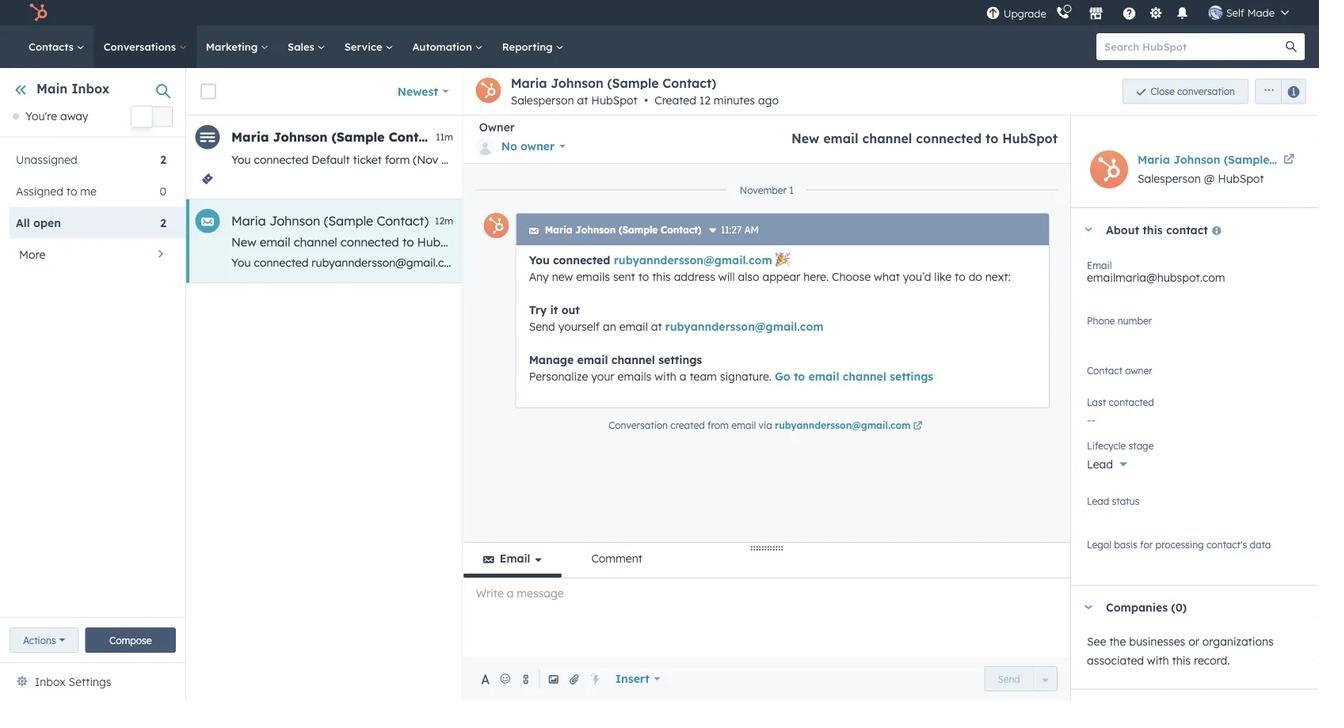 Task type: describe. For each thing, give the bounding box(es) containing it.
new inside maria johnson (sample contact) 12m new email channel connected to hubspot you connected rubyanndersson@gmail.com any new emails sent to this address will also appear here. choose what you'd like to do next:  try it out send yourself an email at <a href = 'mailto:rubyannders
[[487, 256, 508, 270]]

owner for contact owner no owner
[[1125, 365, 1152, 377]]

1 link opens in a new window image from the top
[[913, 419, 922, 434]]

0 horizontal spatial settings
[[658, 353, 702, 367]]

any inside 'form from maria johnson (sample contact) with subject (no subject)' row
[[548, 153, 568, 167]]

the
[[1109, 635, 1126, 649]]

1,
[[441, 153, 449, 167]]

tickets.
[[852, 153, 889, 167]]

self made
[[1226, 6, 1275, 19]]

you for you connected rubyanndersson@gmail.com 🎉 any new emails sent to this address will also appear here. choose what you'd like to do next:
[[529, 253, 550, 267]]

close
[[1150, 86, 1175, 97]]

(nov
[[413, 153, 438, 167]]

it inside try it out send yourself an email at rubyanndersson@gmail.com
[[550, 303, 558, 317]]

actions
[[23, 635, 56, 647]]

service link
[[335, 25, 403, 68]]

conversations link
[[94, 25, 196, 68]]

about
[[1106, 223, 1139, 237]]

choose inside 'form from maria johnson (sample contact) with subject (no subject)' row
[[892, 153, 931, 167]]

out inside 'form from maria johnson (sample contact) with subject (no subject)' row
[[1103, 153, 1120, 167]]

email inside try it out send yourself an email at rubyanndersson@gmail.com
[[619, 320, 648, 334]]

you'd inside maria johnson (sample contact) 12m new email channel connected to hubspot you connected rubyanndersson@gmail.com any new emails sent to this address will also appear here. choose what you'd like to do next:  try it out send yourself an email at <a href = 'mailto:rubyannders
[[838, 256, 866, 270]]

11:27 am
[[721, 224, 759, 236]]

like inside you connected rubyanndersson@gmail.com 🎉 any new emails sent to this address will also appear here. choose what you'd like to do next:
[[934, 270, 952, 284]]

or
[[1188, 635, 1199, 649]]

legal basis for processing contact's data
[[1087, 539, 1271, 551]]

sent inside maria johnson (sample contact) 12m new email channel connected to hubspot you connected rubyanndersson@gmail.com any new emails sent to this address will also appear here. choose what you'd like to do next:  try it out send yourself an email at <a href = 'mailto:rubyannders
[[548, 256, 570, 270]]

0 vertical spatial new
[[791, 131, 819, 147]]

this inside maria johnson (sample contact) 12m new email channel connected to hubspot you connected rubyanndersson@gmail.com any new emails sent to this address will also appear here. choose what you'd like to do next:  try it out send yourself an email at <a href = 'mailto:rubyannders
[[587, 256, 606, 270]]

main inbox
[[36, 81, 110, 97]]

contact
[[1087, 365, 1123, 377]]

data
[[1250, 539, 1271, 551]]

(0)
[[1171, 601, 1187, 615]]

you're away image
[[13, 113, 19, 120]]

ticket
[[353, 153, 382, 167]]

emailmaria@hubspot.com
[[1087, 271, 1225, 285]]

emails inside maria johnson (sample contact) 12m new email channel connected to hubspot you connected rubyanndersson@gmail.com any new emails sent to this address will also appear here. choose what you'd like to do next:  try it out send yourself an email at <a href = 'mailto:rubyannders
[[511, 256, 545, 270]]

submissions
[[595, 153, 659, 167]]

associated
[[1087, 654, 1144, 668]]

new email channel connected to hubspot
[[791, 131, 1058, 147]]

rubyanndersson@gmail.com inside maria johnson (sample contact) 12m new email channel connected to hubspot you connected rubyanndersson@gmail.com any new emails sent to this address will also appear here. choose what you'd like to do next:  try it out send yourself an email at <a href = 'mailto:rubyannders
[[312, 256, 461, 270]]

@
[[1204, 172, 1215, 186]]

it inside maria johnson (sample contact) 12m new email channel connected to hubspot you connected rubyanndersson@gmail.com any new emails sent to this address will also appear here. choose what you'd like to do next:  try it out send yourself an email at <a href = 'mailto:rubyannders
[[967, 256, 974, 270]]

rubyanndersson@gmail.com inside you connected rubyanndersson@gmail.com 🎉 any new emails sent to this address will also appear here. choose what you'd like to do next:
[[614, 253, 772, 267]]

reporting link
[[493, 25, 573, 68]]

lead for lead status
[[1087, 496, 1109, 507]]

owner for no owner
[[521, 139, 555, 153]]

new inside maria johnson (sample contact) 12m new email channel connected to hubspot you connected rubyanndersson@gmail.com any new emails sent to this address will also appear here. choose what you'd like to do next:  try it out send yourself an email at <a href = 'mailto:rubyannders
[[231, 235, 256, 250]]

0
[[160, 184, 166, 198]]

will inside maria johnson (sample contact) 12m new email channel connected to hubspot you connected rubyanndersson@gmail.com any new emails sent to this address will also appear here. choose what you'd like to do next:  try it out send yourself an email at <a href = 'mailto:rubyannders
[[653, 256, 670, 270]]

0 vertical spatial rubyanndersson@gmail.com link
[[614, 253, 772, 267]]

1 vertical spatial salesperson
[[1138, 172, 1201, 186]]

a inside manage email channel settings personalize your emails with a team signature. go to email channel settings
[[680, 370, 686, 383]]

(sample inside maria johnson (sample contact) 12m new email channel connected to hubspot you connected rubyanndersson@gmail.com any new emails sent to this address will also appear here. choose what you'd like to do next:  try it out send yourself an email at <a href = 'mailto:rubyannders
[[324, 213, 373, 229]]

automation
[[412, 40, 475, 53]]

close conversation
[[1150, 86, 1235, 97]]

businesses
[[1129, 635, 1185, 649]]

row group inside main content
[[186, 116, 1286, 284]]

open
[[33, 216, 61, 230]]

maria johnson (sample contact) inside row
[[231, 129, 444, 145]]

conversations
[[104, 40, 179, 53]]

here. inside maria johnson (sample contact) 12m new email channel connected to hubspot you connected rubyanndersson@gmail.com any new emails sent to this address will also appear here. choose what you'd like to do next:  try it out send yourself an email at <a href = 'mailto:rubyannders
[[738, 256, 764, 270]]

test
[[1162, 153, 1182, 167]]

'mailto:rubyannders
[[1183, 256, 1286, 270]]

assigned to me
[[16, 184, 97, 198]]

yourself inside maria johnson (sample contact) 12m new email channel connected to hubspot you connected rubyanndersson@gmail.com any new emails sent to this address will also appear here. choose what you'd like to do next:  try it out send yourself an email at <a href = 'mailto:rubyannders
[[1027, 256, 1069, 270]]

see
[[1087, 635, 1106, 649]]

maria johnson (sample contact) 12m new email channel connected to hubspot you connected rubyanndersson@gmail.com any new emails sent to this address will also appear here. choose what you'd like to do next:  try it out send yourself an email at <a href = 'mailto:rubyannders
[[231, 213, 1286, 270]]

created
[[670, 419, 705, 431]]

try inside maria johnson (sample contact) 12m new email channel connected to hubspot you connected rubyanndersson@gmail.com any new emails sent to this address will also appear here. choose what you'd like to do next:  try it out send yourself an email at <a href = 'mailto:rubyannders
[[949, 256, 964, 270]]

send inside 'form from maria johnson (sample contact) with subject (no subject)' row
[[1123, 153, 1149, 167]]

me
[[80, 184, 97, 198]]

inbox inside inbox settings link
[[35, 676, 66, 690]]

next: inside maria johnson (sample contact) 12m new email channel connected to hubspot you connected rubyanndersson@gmail.com any new emails sent to this address will also appear here. choose what you'd like to do next:  try it out send yourself an email at <a href = 'mailto:rubyannders
[[920, 256, 945, 270]]

owner up last contacted
[[1105, 371, 1137, 385]]

away
[[60, 109, 88, 123]]

settings
[[69, 676, 111, 690]]

companies (0) button
[[1071, 586, 1303, 629]]

appear inside maria johnson (sample contact) 12m new email channel connected to hubspot you connected rubyanndersson@gmail.com any new emails sent to this address will also appear here. choose what you'd like to do next:  try it out send yourself an email at <a href = 'mailto:rubyannders
[[697, 256, 735, 270]]

contact) left more info icon
[[661, 224, 702, 236]]

hubspot link
[[19, 3, 59, 22]]

submission
[[1185, 153, 1243, 167]]

at inside maria johnson (sample contact) salesperson at hubspot • created 12 minutes ago
[[577, 93, 588, 107]]

self
[[1226, 6, 1244, 19]]

maria inside maria johnson (sample contact) salesperson at hubspot • created 12 minutes ago
[[511, 75, 547, 91]]

an inside maria johnson (sample contact) 12m new email channel connected to hubspot you connected rubyanndersson@gmail.com any new emails sent to this address will also appear here. choose what you'd like to do next:  try it out send yourself an email at <a href = 'mailto:rubyannders
[[1072, 256, 1085, 270]]

like inside maria johnson (sample contact) 12m new email channel connected to hubspot you connected rubyanndersson@gmail.com any new emails sent to this address will also appear here. choose what you'd like to do next:  try it out send yourself an email at <a href = 'mailto:rubyannders
[[869, 256, 887, 270]]

send group
[[984, 667, 1058, 692]]

also inside maria johnson (sample contact) 12m new email channel connected to hubspot you connected rubyanndersson@gmail.com any new emails sent to this address will also appear here. choose what you'd like to do next:  try it out send yourself an email at <a href = 'mailto:rubyannders
[[673, 256, 694, 270]]

channel inside maria johnson (sample contact) 12m new email channel connected to hubspot you connected rubyanndersson@gmail.com any new emails sent to this address will also appear here. choose what you'd like to do next:  try it out send yourself an email at <a href = 'mailto:rubyannders
[[294, 235, 337, 250]]

record.
[[1194, 654, 1230, 668]]

via
[[759, 419, 772, 431]]

salesperson @ hubspot
[[1138, 172, 1264, 186]]

lifecycle
[[1087, 440, 1126, 452]]

send button
[[984, 667, 1034, 692]]

also inside 'form from maria johnson (sample contact) with subject (no subject)' row
[[745, 153, 767, 167]]

out inside maria johnson (sample contact) 12m new email channel connected to hubspot you connected rubyanndersson@gmail.com any new emails sent to this address will also appear here. choose what you'd like to do next:  try it out send yourself an email at <a href = 'mailto:rubyannders
[[977, 256, 995, 270]]

self made button
[[1199, 0, 1298, 25]]

caret image
[[1084, 606, 1093, 610]]

choose inside you connected rubyanndersson@gmail.com 🎉 any new emails sent to this address will also appear here. choose what you'd like to do next:
[[832, 270, 871, 284]]

ruby anderson image
[[1209, 6, 1223, 20]]

emails for you
[[576, 270, 610, 284]]

maria inside maria johnson (sample contact) 12m new email channel connected to hubspot you connected rubyanndersson@gmail.com any new emails sent to this address will also appear here. choose what you'd like to do next:  try it out send yourself an email at <a href = 'mailto:rubyannders
[[231, 213, 266, 229]]

calling icon image
[[1056, 6, 1070, 20]]

a inside row
[[1152, 153, 1159, 167]]

11:27
[[721, 224, 742, 236]]

reporting
[[502, 40, 556, 53]]

johnson down submissions
[[575, 224, 616, 236]]

0 horizontal spatial no
[[501, 139, 517, 153]]

here
[[811, 153, 834, 167]]

this inside the about this contact dropdown button
[[1143, 223, 1163, 237]]

unassigned
[[16, 152, 77, 166]]

hubspot image
[[29, 3, 48, 22]]

settings link
[[1146, 4, 1166, 21]]

new inside 'form from maria johnson (sample contact) with subject (no subject)' row
[[571, 153, 592, 167]]

more
[[19, 247, 45, 261]]

rubyanndersson@gmail.com down go to email channel settings link
[[775, 419, 911, 431]]

calling icon button
[[1049, 2, 1076, 23]]

connected inside 'form from maria johnson (sample contact) with subject (no subject)' row
[[254, 153, 308, 167]]

lead for lead
[[1087, 458, 1113, 472]]

1 vertical spatial rubyanndersson@gmail.com link
[[665, 320, 824, 334]]

no owner button for owner
[[476, 135, 566, 158]]

2 link opens in a new window image from the top
[[913, 422, 922, 431]]

team
[[690, 370, 717, 383]]

lifecycle stage
[[1087, 440, 1154, 452]]

any inside maria johnson (sample contact) 12m new email channel connected to hubspot you connected rubyanndersson@gmail.com any new emails sent to this address will also appear here. choose what you'd like to do next:  try it out send yourself an email at <a href = 'mailto:rubyannders
[[464, 256, 484, 270]]

for
[[1140, 539, 1153, 551]]

processing
[[1155, 539, 1204, 551]]

an inside try it out send yourself an email at rubyanndersson@gmail.com
[[603, 320, 616, 334]]

(sample inside maria johnson (sample contact) salesperson at hubspot • created 12 minutes ago
[[607, 75, 659, 91]]

help button
[[1116, 0, 1143, 25]]

companies
[[1106, 601, 1168, 615]]

Search HubSpot search field
[[1096, 33, 1291, 60]]

compose
[[109, 635, 152, 647]]

personalize
[[529, 370, 588, 383]]

november
[[740, 184, 787, 196]]

main
[[36, 81, 68, 97]]

conversation
[[609, 419, 668, 431]]

johnson up salesperson @ hubspot
[[1173, 153, 1220, 167]]

with inside see the businesses or organizations associated with this record.
[[1147, 654, 1169, 668]]

maria johnson (sample contact) salesperson at hubspot • created 12 minutes ago
[[511, 75, 779, 107]]

basis
[[1114, 539, 1137, 551]]

do inside you connected rubyanndersson@gmail.com 🎉 any new emails sent to this address will also appear here. choose what you'd like to do next:
[[969, 270, 982, 284]]

what inside maria johnson (sample contact) 12m new email channel connected to hubspot you connected rubyanndersson@gmail.com any new emails sent to this address will also appear here. choose what you'd like to do next:  try it out send yourself an email at <a href = 'mailto:rubyannders
[[809, 256, 835, 270]]

comment
[[591, 552, 642, 566]]

connected inside you connected rubyanndersson@gmail.com 🎉 any new emails sent to this address will also appear here. choose what you'd like to do next:
[[553, 253, 610, 267]]

lead status
[[1087, 496, 1139, 507]]

sales link
[[278, 25, 335, 68]]

emails for manage
[[618, 370, 651, 383]]

to inside manage email channel settings personalize your emails with a team signature. go to email channel settings
[[794, 370, 805, 383]]

go to email channel settings link
[[775, 370, 933, 383]]

with inside manage email channel settings personalize your emails with a team signature. go to email channel settings
[[655, 370, 676, 383]]

email for email
[[500, 552, 530, 566]]

do inside 'form from maria johnson (sample contact) with subject (no subject)' row
[[1029, 153, 1042, 167]]

inbox settings link
[[35, 673, 111, 692]]

marketing link
[[196, 25, 278, 68]]

number
[[1118, 315, 1152, 327]]

2 vertical spatial rubyanndersson@gmail.com link
[[775, 419, 925, 434]]

any inside you connected rubyanndersson@gmail.com 🎉 any new emails sent to this address will also appear here. choose what you'd like to do next:
[[529, 270, 549, 284]]

am)
[[524, 153, 545, 167]]



Task type: vqa. For each thing, say whether or not it's contained in the screenshot.
Payments.
no



Task type: locate. For each thing, give the bounding box(es) containing it.
as
[[837, 153, 849, 167]]

assigned
[[16, 184, 63, 198]]

what inside 'form from maria johnson (sample contact) with subject (no subject)' row
[[934, 153, 960, 167]]

1 horizontal spatial emails
[[576, 270, 610, 284]]

last contacted
[[1087, 397, 1154, 408]]

address inside you connected rubyanndersson@gmail.com 🎉 any new emails sent to this address will also appear here. choose what you'd like to do next:
[[674, 270, 715, 284]]

appear inside 'form from maria johnson (sample contact) with subject (no subject)' row
[[770, 153, 808, 167]]

0 horizontal spatial choose
[[767, 256, 806, 270]]

menu
[[985, 0, 1300, 25]]

email inside email emailmaria@hubspot.com
[[1087, 259, 1112, 271]]

1 horizontal spatial an
[[1072, 256, 1085, 270]]

2 horizontal spatial choose
[[892, 153, 931, 167]]

0 horizontal spatial new
[[231, 235, 256, 250]]

also up try it out send yourself an email at rubyanndersson@gmail.com
[[673, 256, 694, 270]]

2 horizontal spatial at
[[1120, 256, 1131, 270]]

1 horizontal spatial address
[[674, 270, 715, 284]]

form down 12
[[698, 153, 723, 167]]

1 vertical spatial settings
[[890, 370, 933, 383]]

will inside you connected rubyanndersson@gmail.com 🎉 any new emails sent to this address will also appear here. choose what you'd like to do next:
[[718, 270, 735, 284]]

lead button
[[1087, 449, 1303, 475]]

1 form from the left
[[385, 153, 410, 167]]

1 vertical spatial 2
[[160, 216, 166, 230]]

1 vertical spatial out
[[977, 256, 995, 270]]

contact) left 12m
[[377, 213, 429, 229]]

2023
[[452, 153, 477, 167]]

emails inside you connected rubyanndersson@gmail.com 🎉 any new emails sent to this address will also appear here. choose what you'd like to do next:
[[576, 270, 610, 284]]

0 horizontal spatial address
[[609, 256, 650, 270]]

0 vertical spatial at
[[577, 93, 588, 107]]

next: inside 'form from maria johnson (sample contact) with subject (no subject)' row
[[1045, 153, 1071, 167]]

2 horizontal spatial out
[[1103, 153, 1120, 167]]

hubspot inside maria johnson (sample contact) 12m new email channel connected to hubspot you connected rubyanndersson@gmail.com any new emails sent to this address will also appear here. choose what you'd like to do next:  try it out send yourself an email at <a href = 'mailto:rubyannders
[[417, 235, 467, 250]]

1 horizontal spatial yourself
[[1027, 256, 1069, 270]]

2 horizontal spatial do
[[1029, 153, 1042, 167]]

1 horizontal spatial settings
[[890, 370, 933, 383]]

also up november
[[745, 153, 767, 167]]

0 horizontal spatial it
[[550, 303, 558, 317]]

rubyanndersson@gmail.com link up manage email channel settings personalize your emails with a team signature. go to email channel settings
[[665, 320, 824, 334]]

owner
[[479, 120, 515, 134]]

new email channel connected to hubspot heading
[[791, 131, 1058, 147]]

owner up contacted
[[1125, 365, 1152, 377]]

like
[[994, 153, 1012, 167], [869, 256, 887, 270], [934, 270, 952, 284]]

1 horizontal spatial it
[[967, 256, 974, 270]]

rubyanndersson@gmail.com up manage email channel settings personalize your emails with a team signature. go to email channel settings
[[665, 320, 824, 334]]

marketplaces button
[[1080, 0, 1113, 25]]

no owner button for contact owner
[[1087, 362, 1303, 388]]

1 vertical spatial maria johnson (sample contact)
[[1138, 153, 1319, 167]]

you'd
[[963, 153, 991, 167]]

actions button
[[10, 628, 79, 654]]

0 vertical spatial a
[[1152, 153, 1159, 167]]

rubyanndersson@gmail.com link down go to email channel settings link
[[775, 419, 925, 434]]

menu containing self made
[[985, 0, 1300, 25]]

will
[[726, 153, 742, 167], [653, 256, 670, 270], [718, 270, 735, 284]]

0 horizontal spatial you'd
[[838, 256, 866, 270]]

1 horizontal spatial out
[[977, 256, 995, 270]]

default
[[312, 153, 350, 167]]

(sample up salesperson @ hubspot
[[1224, 153, 1269, 167]]

comment button
[[571, 543, 662, 578]]

you're
[[25, 109, 57, 123]]

1 vertical spatial it
[[967, 256, 974, 270]]

Last contacted text field
[[1087, 406, 1303, 431]]

this inside see the businesses or organizations associated with this record.
[[1172, 654, 1191, 668]]

2 horizontal spatial maria johnson (sample contact)
[[1138, 153, 1319, 167]]

0 horizontal spatial at
[[577, 93, 588, 107]]

will up try it out send yourself an email at rubyanndersson@gmail.com
[[653, 256, 670, 270]]

1 vertical spatial email
[[500, 552, 530, 566]]

connected
[[916, 131, 982, 147], [254, 153, 308, 167], [341, 235, 399, 250], [553, 253, 610, 267], [254, 256, 308, 270]]

inbox up away
[[71, 81, 110, 97]]

1 horizontal spatial like
[[934, 270, 952, 284]]

1 horizontal spatial sent
[[613, 270, 635, 284]]

appear down more info icon
[[697, 256, 735, 270]]

email for email emailmaria@hubspot.com
[[1087, 259, 1112, 271]]

contact) inside maria johnson (sample contact) 12m new email channel connected to hubspot you connected rubyanndersson@gmail.com any new emails sent to this address will also appear here. choose what you'd like to do next:  try it out send yourself an email at <a href = 'mailto:rubyannders
[[377, 213, 429, 229]]

you'd
[[838, 256, 866, 270], [903, 270, 931, 284]]

rubyanndersson@gmail.com
[[614, 253, 772, 267], [312, 256, 461, 270], [665, 320, 824, 334], [775, 419, 911, 431]]

manage email channel settings personalize your emails with a team signature. go to email channel settings
[[529, 353, 933, 383]]

conversation
[[1177, 86, 1235, 97]]

with down businesses
[[1147, 654, 1169, 668]]

1 horizontal spatial next:
[[985, 270, 1011, 284]]

0 horizontal spatial no owner button
[[476, 135, 566, 158]]

2 2 from the top
[[160, 216, 166, 230]]

search image
[[1286, 41, 1297, 52]]

0 vertical spatial an
[[1072, 256, 1085, 270]]

1 vertical spatial no owner button
[[1087, 362, 1303, 388]]

notifications button
[[1169, 0, 1196, 25]]

1 horizontal spatial inbox
[[71, 81, 110, 97]]

you inside you connected rubyanndersson@gmail.com 🎉 any new emails sent to this address will also appear here. choose what you'd like to do next:
[[529, 253, 550, 267]]

rubyanndersson@gmail.com down 12m
[[312, 256, 461, 270]]

1 horizontal spatial new
[[791, 131, 819, 147]]

will down '11:27'
[[718, 270, 735, 284]]

choose inside maria johnson (sample contact) 12m new email channel connected to hubspot you connected rubyanndersson@gmail.com any new emails sent to this address will also appear here. choose what you'd like to do next:  try it out send yourself an email at <a href = 'mailto:rubyannders
[[767, 256, 806, 270]]

maria johnson (sample contact) up @
[[1138, 153, 1319, 167]]

main content containing maria johnson (sample contact)
[[186, 68, 1319, 702]]

rubyanndersson@gmail.com inside try it out send yourself an email at rubyanndersson@gmail.com
[[665, 320, 824, 334]]

what inside you connected rubyanndersson@gmail.com 🎉 any new emails sent to this address will also appear here. choose what you'd like to do next:
[[874, 270, 900, 284]]

2 horizontal spatial like
[[994, 153, 1012, 167]]

to
[[986, 131, 998, 147], [662, 153, 673, 167], [1015, 153, 1026, 167], [66, 184, 77, 198], [402, 235, 414, 250], [573, 256, 584, 270], [890, 256, 900, 270], [638, 270, 649, 284], [955, 270, 966, 284], [794, 370, 805, 383]]

no down owner
[[501, 139, 517, 153]]

2 horizontal spatial it
[[1092, 153, 1099, 167]]

phone
[[1087, 315, 1115, 327]]

it inside row
[[1092, 153, 1099, 167]]

1 horizontal spatial form
[[698, 153, 723, 167]]

send inside button
[[998, 674, 1020, 686]]

email
[[823, 131, 858, 147], [260, 235, 290, 250], [1088, 256, 1117, 270], [619, 320, 648, 334], [577, 353, 608, 367], [808, 370, 839, 383], [731, 419, 756, 431]]

contact) up (nov
[[389, 129, 444, 145]]

appear up 1
[[770, 153, 808, 167]]

1 vertical spatial with
[[1147, 654, 1169, 668]]

any
[[548, 153, 568, 167], [464, 256, 484, 270], [529, 270, 549, 284]]

1 lead from the top
[[1087, 458, 1113, 472]]

2 for all open
[[160, 216, 166, 230]]

0 vertical spatial salesperson
[[511, 93, 574, 107]]

maria johnson (sample contact) up default
[[231, 129, 444, 145]]

1 horizontal spatial maria johnson (sample contact)
[[545, 224, 702, 236]]

rubyanndersson@gmail.com down more info icon
[[614, 253, 772, 267]]

0 horizontal spatial form
[[385, 153, 410, 167]]

0 vertical spatial yourself
[[1027, 256, 1069, 270]]

newest
[[397, 84, 438, 98]]

will inside 'form from maria johnson (sample contact) with subject (no subject)' row
[[726, 153, 742, 167]]

you'd inside you connected rubyanndersson@gmail.com 🎉 any new emails sent to this address will also appear here. choose what you'd like to do next:
[[903, 270, 931, 284]]

contact) right fr
[[1273, 153, 1319, 167]]

address inside maria johnson (sample contact) 12m new email channel connected to hubspot you connected rubyanndersson@gmail.com any new emails sent to this address will also appear here. choose what you'd like to do next:  try it out send yourself an email at <a href = 'mailto:rubyannders
[[609, 256, 650, 270]]

notifications image
[[1175, 7, 1190, 21]]

maria inside row
[[231, 129, 269, 145]]

form
[[385, 153, 410, 167], [698, 153, 723, 167]]

contacts link
[[19, 25, 94, 68]]

upgrade
[[1004, 7, 1046, 20]]

you connected rubyanndersson@gmail.com 🎉 any new emails sent to this address will also appear here. choose what you'd like to do next:
[[529, 253, 1011, 284]]

email button
[[463, 543, 562, 578]]

contact)
[[662, 75, 716, 91], [389, 129, 444, 145], [1273, 153, 1319, 167], [377, 213, 429, 229], [661, 224, 702, 236]]

1 vertical spatial yourself
[[558, 320, 600, 334]]

go
[[775, 370, 790, 383]]

salesperson up no owner
[[511, 93, 574, 107]]

0 horizontal spatial try
[[529, 303, 547, 317]]

1 vertical spatial inbox
[[35, 676, 66, 690]]

1 vertical spatial lead
[[1087, 496, 1109, 507]]

main content
[[186, 68, 1319, 702]]

inbox left settings
[[35, 676, 66, 690]]

more info image
[[708, 227, 717, 236]]

ago
[[758, 93, 779, 107]]

2 horizontal spatial next:
[[1045, 153, 1071, 167]]

1 vertical spatial try
[[949, 256, 964, 270]]

1 horizontal spatial here.
[[804, 270, 829, 284]]

emails
[[511, 256, 545, 270], [576, 270, 610, 284], [618, 370, 651, 383]]

1 vertical spatial a
[[680, 370, 686, 383]]

november 1
[[740, 184, 794, 196]]

1 horizontal spatial you'd
[[903, 270, 931, 284]]

a
[[1152, 153, 1159, 167], [680, 370, 686, 383]]

settings image
[[1149, 7, 1163, 21]]

1 horizontal spatial try
[[949, 256, 964, 270]]

2 up 0 on the top of the page
[[160, 152, 166, 166]]

0 horizontal spatial next:
[[920, 256, 945, 270]]

this inside 'form from maria johnson (sample contact) with subject (no subject)' row
[[676, 153, 695, 167]]

(sample up ticket
[[332, 129, 385, 145]]

<a
[[1134, 256, 1146, 270]]

2 vertical spatial it
[[550, 303, 558, 317]]

out
[[1103, 153, 1120, 167], [977, 256, 995, 270], [561, 303, 580, 317]]

no owner button up last contacted 'text box'
[[1087, 362, 1303, 388]]

contact) up created
[[662, 75, 716, 91]]

2 down 0 on the top of the page
[[160, 216, 166, 230]]

hubspot inside maria johnson (sample contact) salesperson at hubspot • created 12 minutes ago
[[591, 93, 637, 107]]

2 form from the left
[[698, 153, 723, 167]]

href
[[1150, 256, 1170, 270]]

here. inside you connected rubyanndersson@gmail.com 🎉 any new emails sent to this address will also appear here. choose what you'd like to do next:
[[804, 270, 829, 284]]

(sample up •
[[607, 75, 659, 91]]

0 vertical spatial maria johnson (sample contact)
[[231, 129, 444, 145]]

also down am
[[738, 270, 759, 284]]

12
[[699, 93, 711, 107]]

at inside maria johnson (sample contact) 12m new email channel connected to hubspot you connected rubyanndersson@gmail.com any new emails sent to this address will also appear here. choose what you'd like to do next:  try it out send yourself an email at <a href = 'mailto:rubyannders
[[1120, 256, 1131, 270]]

0 vertical spatial settings
[[658, 353, 702, 367]]

0 horizontal spatial here.
[[738, 256, 764, 270]]

2 vertical spatial at
[[651, 320, 662, 334]]

maria johnson (sample contact) down submissions
[[545, 224, 702, 236]]

appear inside you connected rubyanndersson@gmail.com 🎉 any new emails sent to this address will also appear here. choose what you'd like to do next:
[[762, 270, 800, 284]]

2 horizontal spatial what
[[934, 153, 960, 167]]

0 vertical spatial out
[[1103, 153, 1120, 167]]

1 horizontal spatial do
[[969, 270, 982, 284]]

contact) inside maria johnson (sample contact) salesperson at hubspot • created 12 minutes ago
[[662, 75, 716, 91]]

form left (nov
[[385, 153, 410, 167]]

caret image
[[1084, 228, 1093, 232]]

choose
[[892, 153, 931, 167], [767, 256, 806, 270], [832, 270, 871, 284]]

1
[[789, 184, 794, 196]]

0 vertical spatial 2
[[160, 152, 166, 166]]

marketplaces image
[[1089, 7, 1103, 21]]

0 vertical spatial lead
[[1087, 458, 1113, 472]]

inbox
[[71, 81, 110, 97], [35, 676, 66, 690]]

you for you connected default ticket form (nov 1, 2023 11:28:05 am) any new submissions to this form will also appear here as tickets. choose what you'd like to do next:  try it out  send a test submission fr
[[231, 153, 251, 167]]

row group
[[186, 116, 1286, 284]]

1 horizontal spatial choose
[[832, 270, 871, 284]]

0 vertical spatial inbox
[[71, 81, 110, 97]]

like inside 'form from maria johnson (sample contact) with subject (no subject)' row
[[994, 153, 1012, 167]]

service
[[344, 40, 385, 53]]

(sample down submissions
[[619, 224, 658, 236]]

johnson inside row
[[273, 129, 328, 145]]

1 horizontal spatial email
[[1087, 259, 1112, 271]]

about this contact
[[1106, 223, 1208, 237]]

Phone number text field
[[1087, 312, 1303, 344]]

(sample
[[607, 75, 659, 91], [332, 129, 385, 145], [1224, 153, 1269, 167], [324, 213, 373, 229], [619, 224, 658, 236]]

0 horizontal spatial maria johnson (sample contact)
[[231, 129, 444, 145]]

new
[[791, 131, 819, 147], [231, 235, 256, 250]]

with left 'team' in the bottom right of the page
[[655, 370, 676, 383]]

out inside try it out send yourself an email at rubyanndersson@gmail.com
[[561, 303, 580, 317]]

🎉
[[775, 253, 786, 267]]

2 vertical spatial out
[[561, 303, 580, 317]]

0 horizontal spatial out
[[561, 303, 580, 317]]

row group containing maria johnson (sample contact)
[[186, 116, 1286, 284]]

2 horizontal spatial try
[[1074, 153, 1089, 167]]

1 2 from the top
[[160, 152, 166, 166]]

no owner button down owner
[[476, 135, 566, 158]]

yourself inside try it out send yourself an email at rubyanndersson@gmail.com
[[558, 320, 600, 334]]

insert button
[[605, 664, 671, 696]]

2 horizontal spatial emails
[[618, 370, 651, 383]]

link opens in a new window image
[[913, 419, 922, 434], [913, 422, 922, 431]]

•
[[644, 93, 648, 107]]

appear
[[770, 153, 808, 167], [697, 256, 735, 270], [762, 270, 800, 284]]

0 vertical spatial try
[[1074, 153, 1089, 167]]

owner right 2023
[[521, 139, 555, 153]]

search button
[[1278, 33, 1305, 60]]

0 horizontal spatial a
[[680, 370, 686, 383]]

0 horizontal spatial do
[[904, 256, 917, 270]]

salesperson inside maria johnson (sample contact) salesperson at hubspot • created 12 minutes ago
[[511, 93, 574, 107]]

0 horizontal spatial yourself
[[558, 320, 600, 334]]

try inside try it out send yourself an email at rubyanndersson@gmail.com
[[529, 303, 547, 317]]

a left 'team' in the bottom right of the page
[[680, 370, 686, 383]]

lead inside popup button
[[1087, 458, 1113, 472]]

legal
[[1087, 539, 1111, 551]]

sent inside you connected rubyanndersson@gmail.com 🎉 any new emails sent to this address will also appear here. choose what you'd like to do next:
[[613, 270, 635, 284]]

an up your
[[603, 320, 616, 334]]

0 horizontal spatial what
[[809, 256, 835, 270]]

2 for unassigned
[[160, 152, 166, 166]]

johnson down default
[[269, 213, 320, 229]]

contact
[[1166, 223, 1208, 237]]

from
[[707, 419, 729, 431]]

1 vertical spatial no
[[1087, 371, 1102, 385]]

contact owner no owner
[[1087, 365, 1152, 385]]

an down caret icon
[[1072, 256, 1085, 270]]

group
[[1249, 79, 1306, 104]]

at inside try it out send yourself an email at rubyanndersson@gmail.com
[[651, 320, 662, 334]]

lead left status
[[1087, 496, 1109, 507]]

am
[[744, 224, 759, 236]]

email inside button
[[500, 552, 530, 566]]

email from maria johnson (sample contact) with subject new email channel connected to hubspot row
[[186, 200, 1286, 284]]

send inside try it out send yourself an email at rubyanndersson@gmail.com
[[529, 320, 555, 334]]

upgrade image
[[986, 7, 1000, 21]]

status
[[1112, 496, 1139, 507]]

form from maria johnson (sample contact) with subject (no subject) row
[[186, 116, 1255, 200]]

no up last
[[1087, 371, 1102, 385]]

(sample down default
[[324, 213, 373, 229]]

close conversation button
[[1123, 79, 1249, 104]]

new inside you connected rubyanndersson@gmail.com 🎉 any new emails sent to this address will also appear here. choose what you'd like to do next:
[[552, 270, 573, 284]]

=
[[1173, 256, 1180, 270]]

compose button
[[85, 628, 176, 654]]

emails inside manage email channel settings personalize your emails with a team signature. go to email channel settings
[[618, 370, 651, 383]]

2 lead from the top
[[1087, 496, 1109, 507]]

0 vertical spatial with
[[655, 370, 676, 383]]

you inside 'form from maria johnson (sample contact) with subject (no subject)' row
[[231, 153, 251, 167]]

organizations
[[1202, 635, 1274, 649]]

12m
[[435, 215, 453, 227]]

0 horizontal spatial an
[[603, 320, 616, 334]]

(sample inside row
[[332, 129, 385, 145]]

0 horizontal spatial with
[[655, 370, 676, 383]]

try inside 'form from maria johnson (sample contact) with subject (no subject)' row
[[1074, 153, 1089, 167]]

insert
[[615, 673, 649, 686]]

appear down 🎉
[[762, 270, 800, 284]]

0 vertical spatial it
[[1092, 153, 1099, 167]]

will up november
[[726, 153, 742, 167]]

salesperson down test
[[1138, 172, 1201, 186]]

11m
[[436, 131, 453, 143]]

help image
[[1122, 7, 1137, 21]]

contact) inside row
[[389, 129, 444, 145]]

try it out send yourself an email at rubyanndersson@gmail.com
[[529, 303, 824, 334]]

fr
[[1246, 153, 1255, 167]]

hubspot
[[591, 93, 637, 107], [1002, 131, 1058, 147], [1218, 172, 1264, 186], [417, 235, 467, 250]]

1 vertical spatial an
[[603, 320, 616, 334]]

johnson up default
[[273, 129, 328, 145]]

lead down lifecycle
[[1087, 458, 1113, 472]]

created
[[655, 93, 696, 107]]

0 vertical spatial no owner button
[[476, 135, 566, 158]]

1 horizontal spatial at
[[651, 320, 662, 334]]

no inside contact owner no owner
[[1087, 371, 1102, 385]]

0 horizontal spatial like
[[869, 256, 887, 270]]

new
[[571, 153, 592, 167], [487, 256, 508, 270], [552, 270, 573, 284]]

johnson inside maria johnson (sample contact) 12m new email channel connected to hubspot you connected rubyanndersson@gmail.com any new emails sent to this address will also appear here. choose what you'd like to do next:  try it out send yourself an email at <a href = 'mailto:rubyannders
[[269, 213, 320, 229]]

send
[[1123, 153, 1149, 167], [998, 256, 1024, 270], [529, 320, 555, 334], [998, 674, 1020, 686]]

johnson down reporting link
[[551, 75, 604, 91]]

you inside maria johnson (sample contact) 12m new email channel connected to hubspot you connected rubyanndersson@gmail.com any new emails sent to this address will also appear here. choose what you'd like to do next:  try it out send yourself an email at <a href = 'mailto:rubyannders
[[231, 256, 251, 270]]

rubyanndersson@gmail.com link down more info icon
[[614, 253, 772, 267]]

0 horizontal spatial salesperson
[[511, 93, 574, 107]]

johnson inside maria johnson (sample contact) salesperson at hubspot • created 12 minutes ago
[[551, 75, 604, 91]]

also inside you connected rubyanndersson@gmail.com 🎉 any new emails sent to this address will also appear here. choose what you'd like to do next:
[[738, 270, 759, 284]]

0 vertical spatial no
[[501, 139, 517, 153]]

companies (0)
[[1106, 601, 1187, 615]]

1 horizontal spatial what
[[874, 270, 900, 284]]

this inside you connected rubyanndersson@gmail.com 🎉 any new emails sent to this address will also appear here. choose what you'd like to do next:
[[652, 270, 671, 284]]

yourself
[[1027, 256, 1069, 270], [558, 320, 600, 334]]

next: inside you connected rubyanndersson@gmail.com 🎉 any new emails sent to this address will also appear here. choose what you'd like to do next:
[[985, 270, 1011, 284]]

channel
[[862, 131, 912, 147], [294, 235, 337, 250], [611, 353, 655, 367], [843, 370, 886, 383]]

next:
[[1045, 153, 1071, 167], [920, 256, 945, 270], [985, 270, 1011, 284]]

do inside maria johnson (sample contact) 12m new email channel connected to hubspot you connected rubyanndersson@gmail.com any new emails sent to this address will also appear here. choose what you'd like to do next:  try it out send yourself an email at <a href = 'mailto:rubyannders
[[904, 256, 917, 270]]

send inside maria johnson (sample contact) 12m new email channel connected to hubspot you connected rubyanndersson@gmail.com any new emails sent to this address will also appear here. choose what you'd like to do next:  try it out send yourself an email at <a href = 'mailto:rubyannders
[[998, 256, 1024, 270]]

0 horizontal spatial inbox
[[35, 676, 66, 690]]

0 horizontal spatial email
[[500, 552, 530, 566]]

0 horizontal spatial sent
[[548, 256, 570, 270]]

no
[[501, 139, 517, 153], [1087, 371, 1102, 385]]

1 horizontal spatial a
[[1152, 153, 1159, 167]]

1 horizontal spatial no
[[1087, 371, 1102, 385]]

a left test
[[1152, 153, 1159, 167]]



